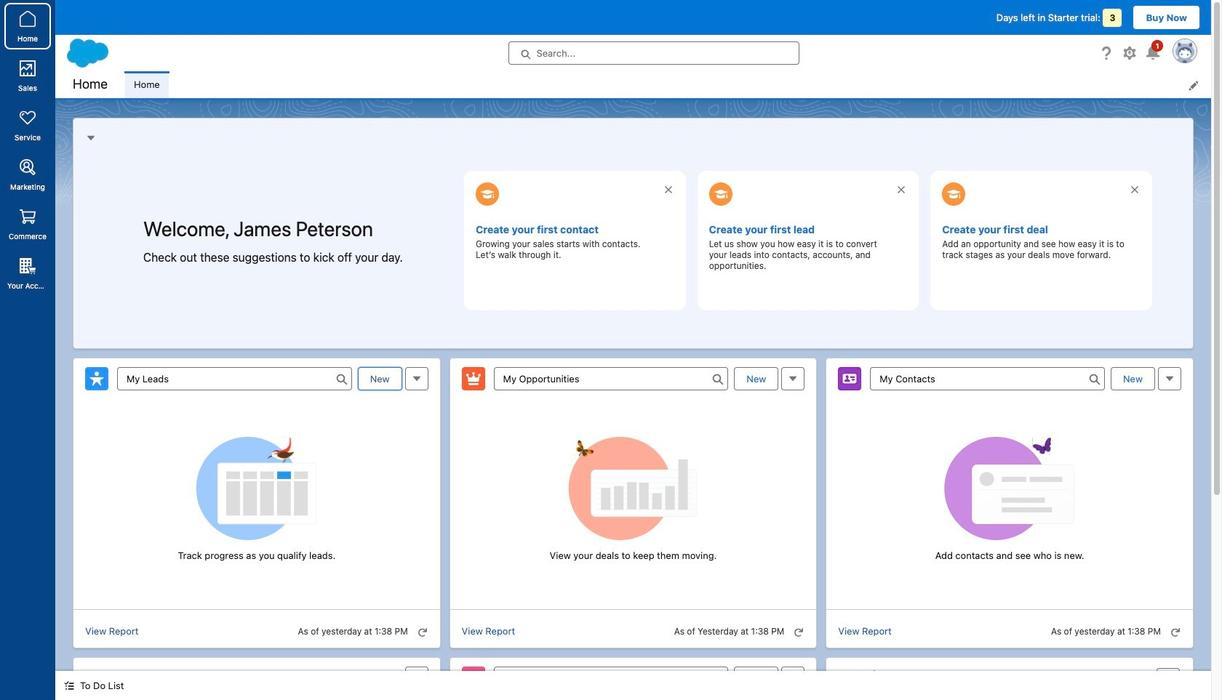 Task type: locate. For each thing, give the bounding box(es) containing it.
Select an Option text field
[[871, 367, 1106, 390]]

list
[[125, 71, 1212, 98]]

text default image
[[64, 681, 74, 692]]



Task type: vqa. For each thing, say whether or not it's contained in the screenshot.
Select an Option text box to the right
no



Task type: describe. For each thing, give the bounding box(es) containing it.
Select an Option text field
[[117, 367, 352, 390]]



